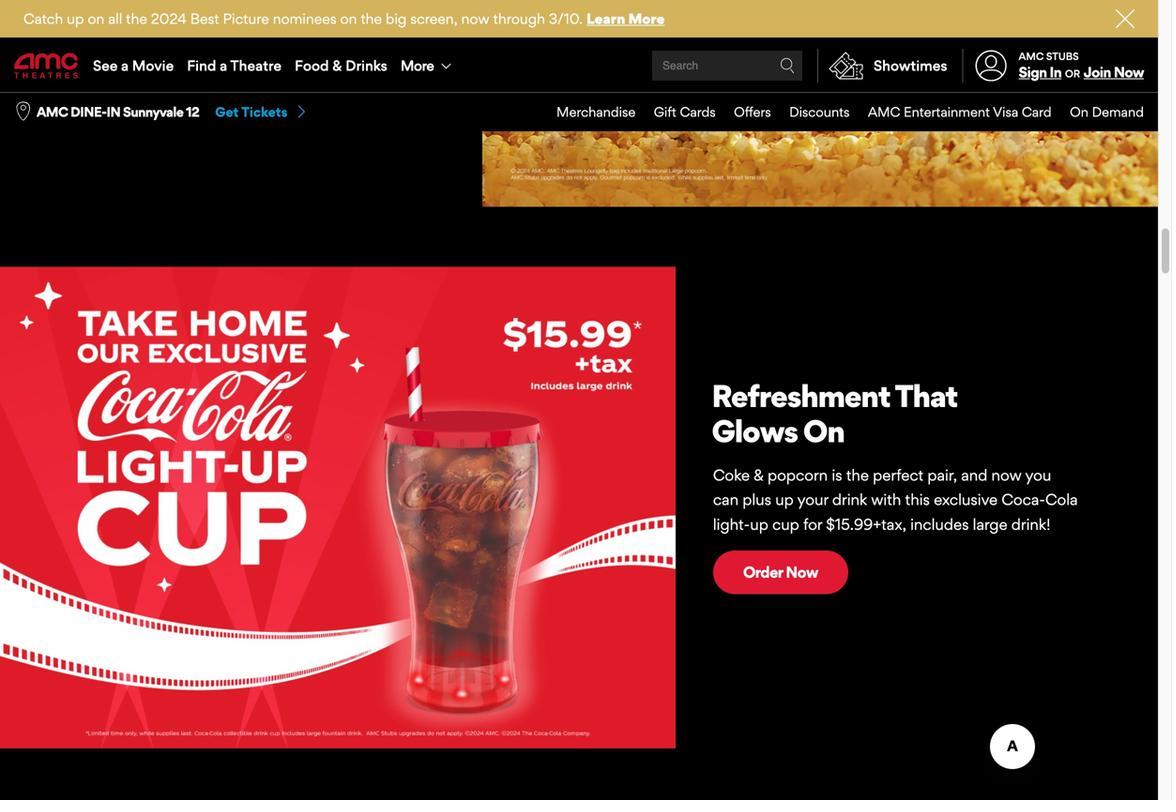 Task type: describe. For each thing, give the bounding box(es) containing it.
get tickets for topmost get tickets "link"
[[68, 28, 145, 47]]

menu containing more
[[0, 39, 1159, 92]]

on inside refreshment that glows on
[[803, 413, 845, 450]]

through
[[493, 10, 545, 27]]

2 vertical spatial up
[[750, 515, 769, 534]]

1 horizontal spatial the
[[361, 10, 382, 27]]

cards
[[680, 104, 716, 120]]

gift cards link
[[636, 93, 716, 131]]

can
[[713, 491, 739, 510]]

nominees
[[273, 10, 337, 27]]

order now link
[[713, 551, 849, 595]]

refreshment
[[712, 377, 891, 415]]

in
[[107, 104, 120, 120]]

0 vertical spatial tickets
[[96, 28, 145, 47]]

amc for sign
[[1019, 50, 1044, 62]]

amc for visa
[[868, 104, 901, 120]]

0 vertical spatial get tickets link
[[38, 16, 175, 60]]

picture
[[223, 10, 269, 27]]

a for theatre
[[220, 57, 227, 74]]

1 vertical spatial get tickets link
[[215, 103, 308, 121]]

your
[[798, 491, 829, 510]]

a for movie
[[121, 57, 129, 74]]

popcorn
[[768, 466, 828, 485]]

0 vertical spatial now
[[461, 10, 490, 27]]

$15.99+tax,
[[827, 515, 907, 534]]

demand
[[1092, 104, 1144, 120]]

showtimes
[[874, 57, 948, 74]]

on demand
[[1070, 104, 1144, 120]]

2024
[[151, 10, 187, 27]]

learn
[[587, 10, 626, 27]]

sign
[[1019, 64, 1047, 81]]

2 on from the left
[[340, 10, 357, 27]]

drink!
[[1012, 515, 1051, 534]]

includes
[[911, 515, 969, 534]]

12
[[186, 104, 199, 120]]

dine-
[[71, 104, 107, 120]]

menu containing merchandise
[[538, 93, 1144, 131]]

1 horizontal spatial tickets
[[241, 104, 288, 120]]

see
[[93, 57, 118, 74]]

join now button
[[1084, 64, 1144, 81]]

that
[[895, 377, 958, 415]]

0 vertical spatial get
[[68, 28, 93, 47]]

see a movie link
[[86, 39, 180, 92]]

cup
[[773, 515, 800, 534]]

gift
[[654, 104, 677, 120]]

amc entertainment visa card
[[868, 104, 1052, 120]]

drink
[[833, 491, 868, 510]]

for
[[804, 515, 823, 534]]

big
[[386, 10, 407, 27]]

0 vertical spatial up
[[67, 10, 84, 27]]

perfect
[[873, 466, 924, 485]]

food & drinks link
[[288, 39, 394, 92]]

amc for in
[[37, 104, 68, 120]]

the for coke
[[847, 466, 869, 485]]

you
[[1026, 466, 1052, 485]]

entertainment
[[904, 104, 990, 120]]

coke
[[713, 466, 750, 485]]

join
[[1084, 64, 1112, 81]]

discounts link
[[771, 93, 850, 131]]

sunnyvale
[[123, 104, 183, 120]]

0 vertical spatial on
[[1070, 104, 1089, 120]]

3/10.
[[549, 10, 583, 27]]

merchandise link
[[538, 93, 636, 131]]

visa
[[993, 104, 1019, 120]]

the for catch
[[126, 10, 147, 27]]

theatre
[[230, 57, 282, 74]]

learn more link
[[587, 10, 665, 27]]



Task type: locate. For each thing, give the bounding box(es) containing it.
2 horizontal spatial amc
[[1019, 50, 1044, 62]]

get tickets down all in the top left of the page
[[68, 28, 145, 47]]

0 horizontal spatial the
[[126, 10, 147, 27]]

offers link
[[716, 93, 771, 131]]

1 horizontal spatial up
[[750, 515, 769, 534]]

1 horizontal spatial get
[[215, 104, 239, 120]]

0 horizontal spatial on
[[803, 413, 845, 450]]

more right learn
[[629, 10, 665, 27]]

the left big
[[361, 10, 382, 27]]

get up see
[[68, 28, 93, 47]]

& inside coke & popcorn is the perfect pair, and now you can plus up your drink with this exclusive coca-cola light-up cup for $15.99+tax, includes large drink!
[[754, 466, 764, 485]]

now up coca- on the right bottom
[[992, 466, 1022, 485]]

refreshment that glows on
[[712, 377, 958, 450]]

the right all in the top left of the page
[[126, 10, 147, 27]]

best
[[190, 10, 219, 27]]

1 horizontal spatial a
[[220, 57, 227, 74]]

movie
[[132, 57, 174, 74]]

1 horizontal spatial now
[[992, 466, 1022, 485]]

on right nominees
[[340, 10, 357, 27]]

order now
[[743, 564, 818, 582]]

1 on from the left
[[88, 10, 104, 27]]

1 horizontal spatial get tickets
[[215, 104, 288, 120]]

find
[[187, 57, 216, 74]]

food & drinks
[[295, 57, 388, 74]]

large
[[973, 515, 1008, 534]]

tickets down theatre
[[241, 104, 288, 120]]

in
[[1050, 64, 1062, 81]]

tickets down all in the top left of the page
[[96, 28, 145, 47]]

up up cup
[[776, 491, 794, 510]]

0 vertical spatial menu
[[0, 39, 1159, 92]]

find a theatre link
[[180, 39, 288, 92]]

sign in button
[[1019, 64, 1062, 81]]

glows
[[712, 413, 798, 450]]

1 horizontal spatial now
[[1114, 64, 1144, 81]]

stubs
[[1047, 50, 1079, 62]]

get tickets
[[68, 28, 145, 47], [215, 104, 288, 120]]

1 vertical spatial now
[[992, 466, 1022, 485]]

now right join
[[1114, 64, 1144, 81]]

now right order
[[786, 564, 818, 582]]

on left 'demand'
[[1070, 104, 1089, 120]]

& up plus
[[754, 466, 764, 485]]

all
[[108, 10, 122, 27]]

on left all in the top left of the page
[[88, 10, 104, 27]]

1 horizontal spatial on
[[1070, 104, 1089, 120]]

menu
[[0, 39, 1159, 92], [538, 93, 1144, 131]]

screen,
[[411, 10, 458, 27]]

discounts
[[790, 104, 850, 120]]

food
[[295, 57, 329, 74]]

see a movie
[[93, 57, 174, 74]]

0 horizontal spatial amc
[[37, 104, 68, 120]]

offers
[[734, 104, 771, 120]]

&
[[333, 57, 342, 74], [754, 466, 764, 485]]

up
[[67, 10, 84, 27], [776, 491, 794, 510], [750, 515, 769, 534]]

0 horizontal spatial a
[[121, 57, 129, 74]]

1 vertical spatial tickets
[[241, 104, 288, 120]]

search the AMC website text field
[[660, 59, 780, 73]]

1 vertical spatial on
[[803, 413, 845, 450]]

the
[[126, 10, 147, 27], [361, 10, 382, 27], [847, 466, 869, 485]]

1 horizontal spatial more
[[629, 10, 665, 27]]

now inside coke & popcorn is the perfect pair, and now you can plus up your drink with this exclusive coca-cola light-up cup for $15.99+tax, includes large drink!
[[992, 466, 1022, 485]]

2 horizontal spatial the
[[847, 466, 869, 485]]

light-
[[713, 515, 750, 534]]

amc down showtimes link
[[868, 104, 901, 120]]

tickets
[[96, 28, 145, 47], [241, 104, 288, 120]]

cola
[[1046, 491, 1078, 510]]

get
[[68, 28, 93, 47], [215, 104, 239, 120]]

merchandise
[[557, 104, 636, 120]]

the right is at the bottom of page
[[847, 466, 869, 485]]

on demand link
[[1052, 93, 1144, 131]]

1 horizontal spatial &
[[754, 466, 764, 485]]

& right food
[[333, 57, 342, 74]]

on
[[88, 10, 104, 27], [340, 10, 357, 27]]

cookie consent banner dialog
[[0, 729, 1159, 801]]

0 horizontal spatial now
[[461, 10, 490, 27]]

0 horizontal spatial on
[[88, 10, 104, 27]]

amc
[[1019, 50, 1044, 62], [868, 104, 901, 120], [37, 104, 68, 120]]

get tickets down theatre
[[215, 104, 288, 120]]

amc dine-in sunnyvale 12
[[37, 104, 199, 120]]

now
[[461, 10, 490, 27], [992, 466, 1022, 485]]

gift cards
[[654, 104, 716, 120]]

showtimes link
[[818, 49, 948, 83]]

1 vertical spatial more
[[401, 57, 434, 74]]

amc inside amc stubs sign in or join now
[[1019, 50, 1044, 62]]

0 horizontal spatial get tickets link
[[38, 16, 175, 60]]

on
[[1070, 104, 1089, 120], [803, 413, 845, 450]]

0 horizontal spatial up
[[67, 10, 84, 27]]

1 vertical spatial up
[[776, 491, 794, 510]]

amc logo image
[[14, 53, 80, 78], [14, 53, 80, 78]]

2 horizontal spatial up
[[776, 491, 794, 510]]

a right find
[[220, 57, 227, 74]]

the inside coke & popcorn is the perfect pair, and now you can plus up your drink with this exclusive coca-cola light-up cup for $15.99+tax, includes large drink!
[[847, 466, 869, 485]]

more button
[[394, 39, 462, 92]]

1 vertical spatial now
[[786, 564, 818, 582]]

1 vertical spatial &
[[754, 466, 764, 485]]

now
[[1114, 64, 1144, 81], [786, 564, 818, 582]]

& for food
[[333, 57, 342, 74]]

1 vertical spatial get tickets
[[215, 104, 288, 120]]

a right see
[[121, 57, 129, 74]]

order
[[743, 564, 783, 582]]

1 a from the left
[[121, 57, 129, 74]]

& for coke
[[754, 466, 764, 485]]

menu up merchandise link
[[0, 39, 1159, 92]]

get right '12'
[[215, 104, 239, 120]]

0 horizontal spatial more
[[401, 57, 434, 74]]

coke & popcorn is the perfect pair, and now you can plus up your drink with this exclusive coca-cola light-up cup for $15.99+tax, includes large drink!
[[713, 466, 1078, 534]]

this
[[906, 491, 930, 510]]

exclusive
[[934, 491, 998, 510]]

now right screen, on the left
[[461, 10, 490, 27]]

2 a from the left
[[220, 57, 227, 74]]

more
[[629, 10, 665, 27], [401, 57, 434, 74]]

drinks
[[346, 57, 388, 74]]

1 vertical spatial get
[[215, 104, 239, 120]]

& inside menu
[[333, 57, 342, 74]]

0 vertical spatial &
[[333, 57, 342, 74]]

card
[[1022, 104, 1052, 120]]

more down screen, on the left
[[401, 57, 434, 74]]

0 horizontal spatial now
[[786, 564, 818, 582]]

and
[[962, 466, 988, 485]]

0 horizontal spatial get tickets
[[68, 28, 145, 47]]

with
[[872, 491, 902, 510]]

amc left dine- on the top left of page
[[37, 104, 68, 120]]

is
[[832, 466, 843, 485]]

showtimes image
[[819, 49, 874, 83]]

amc stubs sign in or join now
[[1019, 50, 1144, 81]]

0 vertical spatial more
[[629, 10, 665, 27]]

1 vertical spatial menu
[[538, 93, 1144, 131]]

0 horizontal spatial get
[[68, 28, 93, 47]]

up down plus
[[750, 515, 769, 534]]

find a theatre
[[187, 57, 282, 74]]

plus
[[743, 491, 772, 510]]

0 horizontal spatial &
[[333, 57, 342, 74]]

1 horizontal spatial on
[[340, 10, 357, 27]]

amc entertainment visa card link
[[850, 93, 1052, 131]]

more inside button
[[401, 57, 434, 74]]

get tickets for get tickets "link" to the bottom
[[215, 104, 288, 120]]

get tickets link
[[38, 16, 175, 60], [215, 103, 308, 121]]

up right catch
[[67, 10, 84, 27]]

sign in or join amc stubs element
[[963, 39, 1144, 92]]

amc inside button
[[37, 104, 68, 120]]

0 horizontal spatial tickets
[[96, 28, 145, 47]]

now inside amc stubs sign in or join now
[[1114, 64, 1144, 81]]

submit search icon image
[[780, 58, 795, 73]]

pair,
[[928, 466, 958, 485]]

0 vertical spatial now
[[1114, 64, 1144, 81]]

catch
[[23, 10, 63, 27]]

catch up on all the 2024 best picture nominees on the big screen, now through 3/10. learn more
[[23, 10, 665, 27]]

1 horizontal spatial get tickets link
[[215, 103, 308, 121]]

user profile image
[[965, 50, 1018, 81]]

on up is at the bottom of page
[[803, 413, 845, 450]]

1 horizontal spatial amc
[[868, 104, 901, 120]]

amc up sign
[[1019, 50, 1044, 62]]

amc dine-in sunnyvale 12 button
[[37, 103, 199, 121]]

0 vertical spatial get tickets
[[68, 28, 145, 47]]

coca-
[[1002, 491, 1046, 510]]

or
[[1066, 68, 1081, 80]]

menu down showtimes image
[[538, 93, 1144, 131]]



Task type: vqa. For each thing, say whether or not it's contained in the screenshot.
the topmost "401(k)"
no



